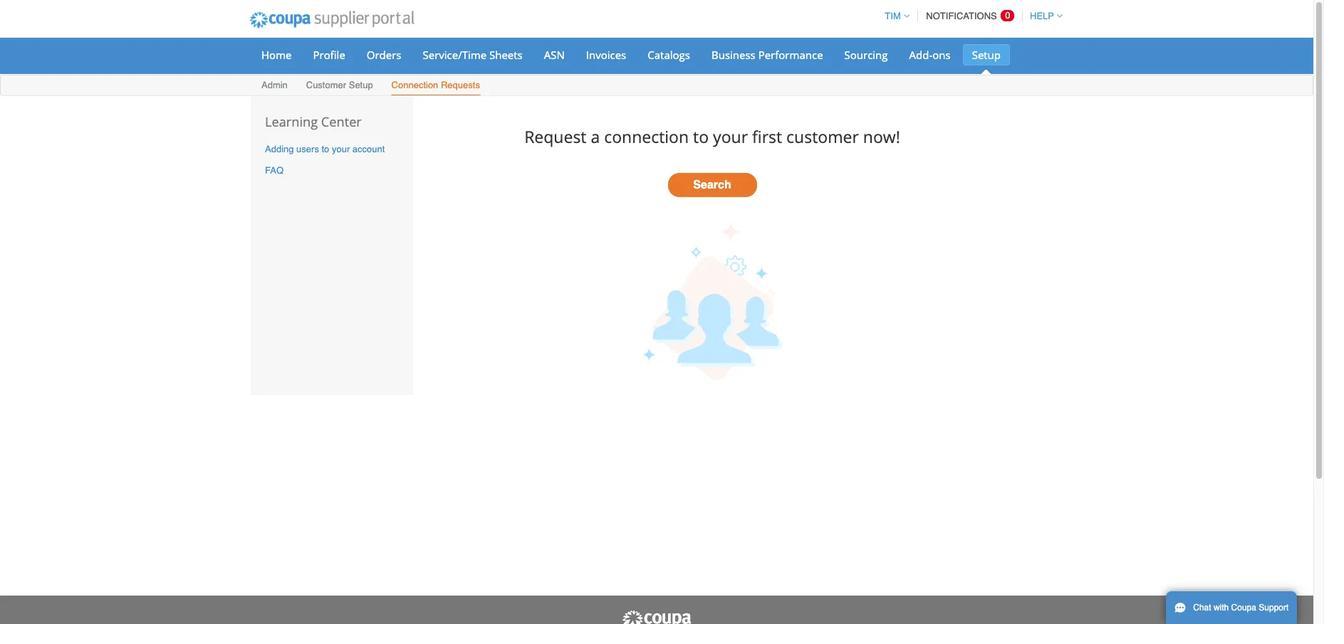 Task type: vqa. For each thing, say whether or not it's contained in the screenshot.
Repair & Maintenance El. Machinery
no



Task type: describe. For each thing, give the bounding box(es) containing it.
profile link
[[304, 44, 355, 66]]

sheets
[[489, 48, 523, 62]]

0 vertical spatial setup
[[972, 48, 1001, 62]]

customer
[[786, 125, 859, 148]]

chat with coupa support
[[1193, 603, 1289, 613]]

0 horizontal spatial coupa supplier portal image
[[240, 2, 424, 38]]

chat
[[1193, 603, 1211, 613]]

catalogs link
[[638, 44, 699, 66]]

customer setup link
[[305, 77, 374, 95]]

catalogs
[[648, 48, 690, 62]]

profile
[[313, 48, 345, 62]]

0
[[1005, 10, 1010, 21]]

request a connection to your first customer now!
[[524, 125, 900, 148]]

0 horizontal spatial your
[[332, 144, 350, 154]]

adding
[[265, 144, 294, 154]]

orders
[[367, 48, 401, 62]]

orders link
[[357, 44, 411, 66]]

admin link
[[261, 77, 288, 95]]

faq link
[[265, 166, 284, 176]]

home link
[[252, 44, 301, 66]]

connection
[[604, 125, 689, 148]]

performance
[[758, 48, 823, 62]]

support
[[1259, 603, 1289, 613]]

notifications
[[926, 11, 997, 21]]

learning center
[[265, 113, 362, 130]]

notifications 0
[[926, 10, 1010, 21]]

center
[[321, 113, 362, 130]]

adding users to your account link
[[265, 144, 385, 154]]

search button
[[668, 173, 757, 198]]

sourcing link
[[835, 44, 897, 66]]

service/time
[[423, 48, 487, 62]]

a
[[591, 125, 600, 148]]

first
[[752, 125, 782, 148]]

invoices link
[[577, 44, 636, 66]]

connection
[[391, 80, 438, 90]]

requests
[[441, 80, 480, 90]]

account
[[352, 144, 385, 154]]

1 horizontal spatial to
[[693, 125, 709, 148]]

navigation containing notifications 0
[[879, 2, 1063, 30]]



Task type: locate. For each thing, give the bounding box(es) containing it.
to
[[693, 125, 709, 148], [322, 144, 329, 154]]

setup right customer
[[349, 80, 373, 90]]

add-
[[909, 48, 933, 62]]

request
[[524, 125, 587, 148]]

1 horizontal spatial setup
[[972, 48, 1001, 62]]

1 horizontal spatial your
[[713, 125, 748, 148]]

1 vertical spatial coupa supplier portal image
[[621, 610, 692, 625]]

your down center
[[332, 144, 350, 154]]

business
[[712, 48, 756, 62]]

service/time sheets
[[423, 48, 523, 62]]

1 vertical spatial setup
[[349, 80, 373, 90]]

users
[[296, 144, 319, 154]]

0 vertical spatial coupa supplier portal image
[[240, 2, 424, 38]]

admin
[[261, 80, 288, 90]]

your
[[713, 125, 748, 148], [332, 144, 350, 154]]

chat with coupa support button
[[1166, 592, 1297, 625]]

asn
[[544, 48, 565, 62]]

ons
[[933, 48, 951, 62]]

1 horizontal spatial coupa supplier portal image
[[621, 610, 692, 625]]

tim
[[885, 11, 901, 21]]

navigation
[[879, 2, 1063, 30]]

tim link
[[879, 11, 909, 21]]

coupa supplier portal image
[[240, 2, 424, 38], [621, 610, 692, 625]]

with
[[1214, 603, 1229, 613]]

search
[[693, 179, 731, 192]]

add-ons link
[[900, 44, 960, 66]]

your left "first"
[[713, 125, 748, 148]]

customer setup
[[306, 80, 373, 90]]

setup link
[[963, 44, 1010, 66]]

sourcing
[[844, 48, 888, 62]]

home
[[261, 48, 292, 62]]

invoices
[[586, 48, 626, 62]]

coupa
[[1231, 603, 1256, 613]]

business performance link
[[702, 44, 832, 66]]

to up 'search' button
[[693, 125, 709, 148]]

now!
[[863, 125, 900, 148]]

business performance
[[712, 48, 823, 62]]

0 horizontal spatial setup
[[349, 80, 373, 90]]

help
[[1030, 11, 1054, 21]]

customer
[[306, 80, 346, 90]]

connection requests link
[[391, 77, 481, 95]]

adding users to your account
[[265, 144, 385, 154]]

learning
[[265, 113, 318, 130]]

faq
[[265, 166, 284, 176]]

to right users on the top
[[322, 144, 329, 154]]

service/time sheets link
[[414, 44, 532, 66]]

help link
[[1024, 11, 1063, 21]]

asn link
[[535, 44, 574, 66]]

add-ons
[[909, 48, 951, 62]]

setup
[[972, 48, 1001, 62], [349, 80, 373, 90]]

0 horizontal spatial to
[[322, 144, 329, 154]]

connection requests
[[391, 80, 480, 90]]

setup down "notifications 0"
[[972, 48, 1001, 62]]



